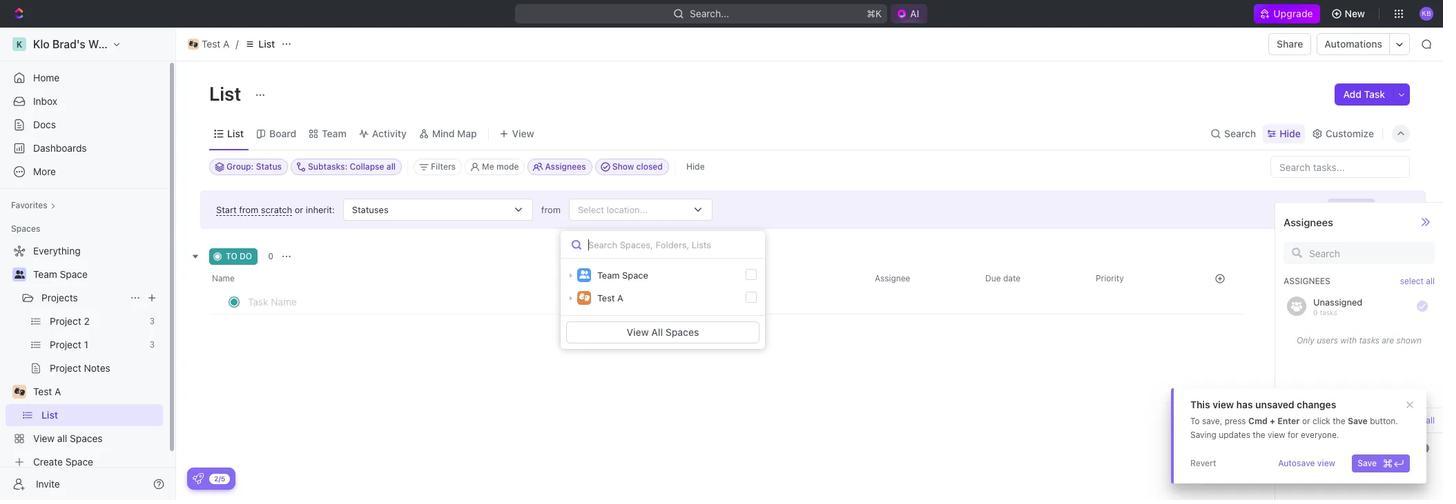 Task type: describe. For each thing, give the bounding box(es) containing it.
share
[[1277, 38, 1304, 50]]

favorites
[[11, 200, 47, 211]]

saving
[[1191, 430, 1217, 441]]

only users with tasks are shown
[[1297, 336, 1422, 346]]

users
[[1317, 336, 1339, 346]]

save button
[[1353, 455, 1410, 473]]

Search tasks... text field
[[1272, 157, 1410, 178]]

automations
[[1325, 38, 1383, 50]]

Search field
[[1284, 242, 1435, 265]]

favorites button
[[6, 198, 61, 214]]

shown
[[1397, 336, 1422, 346]]

1 select from the top
[[1401, 276, 1424, 286]]

assignees button
[[528, 159, 592, 175]]

enter
[[1278, 416, 1300, 427]]

only
[[1297, 336, 1315, 346]]

to do
[[226, 251, 252, 262]]

team space link
[[33, 264, 160, 286]]

team link
[[319, 124, 347, 143]]

0 vertical spatial test
[[202, 38, 221, 50]]

tasks inside "unassigned 0 tasks"
[[1320, 308, 1338, 317]]

save inside this view has unsaved changes to save, press cmd + enter or click the save button. saving updates the view for everyone.
[[1348, 416, 1368, 427]]

dashboards
[[33, 142, 87, 154]]

board
[[269, 127, 296, 139]]

user group image inside sidebar navigation
[[14, 271, 25, 279]]

click
[[1313, 416, 1331, 427]]

hands asl interpreting image inside test a link
[[189, 41, 198, 48]]

to
[[1191, 416, 1200, 427]]

home link
[[6, 67, 163, 89]]

dashboards link
[[6, 137, 163, 160]]

add task
[[1344, 88, 1386, 100]]

mind map
[[432, 127, 477, 139]]

view
[[627, 327, 649, 338]]

view for this
[[1213, 399, 1234, 411]]

search
[[1225, 127, 1257, 139]]

1 horizontal spatial team
[[322, 127, 347, 139]]

from
[[239, 204, 259, 215]]

add
[[1344, 88, 1362, 100]]

0 vertical spatial a
[[223, 38, 230, 50]]

projects
[[41, 292, 78, 304]]

save inside button
[[1358, 459, 1377, 469]]

changes
[[1297, 399, 1337, 411]]

1 vertical spatial the
[[1253, 430, 1266, 441]]

a inside navigation
[[55, 386, 61, 398]]

1 vertical spatial assignees
[[1284, 216, 1334, 228]]

tree inside sidebar navigation
[[6, 240, 163, 474]]

hide button
[[681, 159, 710, 175]]

onboarding checklist button image
[[193, 474, 204, 485]]

automations button
[[1318, 34, 1390, 55]]

press
[[1225, 416, 1246, 427]]

upgrade link
[[1255, 4, 1320, 23]]

upgrade
[[1274, 8, 1313, 19]]

save,
[[1202, 416, 1223, 427]]

home
[[33, 72, 60, 84]]

view for autosave
[[1318, 459, 1336, 469]]

mind
[[432, 127, 455, 139]]

cmd
[[1249, 416, 1268, 427]]

search button
[[1207, 124, 1261, 143]]

map
[[457, 127, 477, 139]]

view all spaces button
[[566, 322, 760, 344]]

start from scratch or inherit:
[[216, 204, 335, 215]]

2 select from the top
[[1401, 415, 1424, 426]]

1 horizontal spatial the
[[1333, 416, 1346, 427]]

2 all from the top
[[1427, 415, 1435, 426]]

team inside sidebar navigation
[[33, 269, 57, 280]]

1 vertical spatial list
[[209, 82, 245, 105]]

mind map link
[[429, 124, 477, 143]]

for
[[1288, 430, 1299, 441]]

hands asl interpreting image
[[14, 388, 25, 396]]

1 vertical spatial a
[[618, 293, 624, 304]]

updates
[[1219, 430, 1251, 441]]

share button
[[1269, 33, 1312, 55]]

1 horizontal spatial view
[[1268, 430, 1286, 441]]

customize
[[1326, 127, 1374, 139]]

with
[[1341, 336, 1357, 346]]

team space inside tree
[[33, 269, 88, 280]]

0 vertical spatial list
[[259, 38, 275, 50]]

new
[[1345, 8, 1366, 19]]

spaces inside button
[[666, 327, 699, 338]]

1 horizontal spatial test a
[[202, 38, 230, 50]]

hide button
[[1263, 124, 1305, 143]]



Task type: vqa. For each thing, say whether or not it's contained in the screenshot.
the 'view' for This
yes



Task type: locate. For each thing, give the bounding box(es) containing it.
new button
[[1326, 3, 1374, 25]]

space
[[60, 269, 88, 280], [622, 270, 648, 281]]

0 vertical spatial select all
[[1401, 276, 1435, 286]]

0 vertical spatial the
[[1333, 416, 1346, 427]]

0 horizontal spatial assignees
[[545, 162, 586, 172]]

0 vertical spatial hide
[[1280, 127, 1301, 139]]

or left click on the right of the page
[[1303, 416, 1311, 427]]

test a left /
[[202, 38, 230, 50]]

2 vertical spatial view
[[1318, 459, 1336, 469]]

0 vertical spatial list link
[[241, 36, 279, 52]]

1 vertical spatial spaces
[[666, 327, 699, 338]]

the down cmd on the bottom right
[[1253, 430, 1266, 441]]

1 horizontal spatial tasks
[[1360, 336, 1380, 346]]

0 horizontal spatial user group image
[[14, 271, 25, 279]]

assignees inside button
[[545, 162, 586, 172]]

1 vertical spatial hands asl interpreting image
[[579, 294, 590, 302]]

sidebar navigation
[[0, 28, 176, 501]]

2 vertical spatial list
[[227, 127, 244, 139]]

2 vertical spatial a
[[55, 386, 61, 398]]

1 horizontal spatial hide
[[1280, 127, 1301, 139]]

0 vertical spatial view
[[1213, 399, 1234, 411]]

inbox
[[33, 95, 57, 107]]

tasks down the unassigned
[[1320, 308, 1338, 317]]

tree
[[6, 240, 163, 474]]

unassigned 0 tasks
[[1314, 297, 1363, 317]]

button.
[[1370, 416, 1399, 427]]

team space down search spaces, folders, lists text field
[[597, 270, 648, 281]]

hands asl interpreting image
[[189, 41, 198, 48], [579, 294, 590, 302]]

projects link
[[41, 287, 124, 309]]

1 user group image from the left
[[14, 271, 25, 279]]

board link
[[267, 124, 296, 143]]

spaces
[[11, 224, 40, 234], [666, 327, 699, 338]]

spaces right all
[[666, 327, 699, 338]]

1 horizontal spatial 0
[[1314, 308, 1318, 317]]

0 vertical spatial test a link
[[184, 36, 233, 52]]

1 horizontal spatial hands asl interpreting image
[[579, 294, 590, 302]]

or
[[295, 204, 303, 215], [1303, 416, 1311, 427]]

1 horizontal spatial test a link
[[184, 36, 233, 52]]

spaces inside sidebar navigation
[[11, 224, 40, 234]]

2 vertical spatial test a
[[33, 386, 61, 398]]

select
[[1401, 276, 1424, 286], [1401, 415, 1424, 426]]

start
[[216, 204, 237, 215]]

or left inherit:
[[295, 204, 303, 215]]

revert
[[1191, 459, 1217, 469]]

0 horizontal spatial the
[[1253, 430, 1266, 441]]

0 right do
[[268, 251, 273, 262]]

autosave view button
[[1273, 455, 1341, 473]]

test inside sidebar navigation
[[33, 386, 52, 398]]

2 horizontal spatial team
[[597, 270, 620, 281]]

0 horizontal spatial 0
[[268, 251, 273, 262]]

scratch
[[261, 204, 292, 215]]

0 vertical spatial test a
[[202, 38, 230, 50]]

tree containing team space
[[6, 240, 163, 474]]

revert button
[[1185, 455, 1222, 473]]

onboarding checklist button element
[[193, 474, 204, 485]]

activity link
[[369, 124, 407, 143]]

this view has unsaved changes to save, press cmd + enter or click the save button. saving updates the view for everyone.
[[1191, 399, 1399, 441]]

1 vertical spatial 0
[[1314, 308, 1318, 317]]

list left board link
[[227, 127, 244, 139]]

1 vertical spatial test
[[597, 293, 615, 304]]

view all spaces
[[627, 327, 699, 338]]

list link left board link
[[224, 124, 244, 143]]

test right hands asl interpreting icon
[[33, 386, 52, 398]]

space down search spaces, folders, lists text field
[[622, 270, 648, 281]]

select down search field
[[1401, 276, 1424, 286]]

list
[[259, 38, 275, 50], [209, 82, 245, 105], [227, 127, 244, 139]]

0 horizontal spatial hands asl interpreting image
[[189, 41, 198, 48]]

1 horizontal spatial spaces
[[666, 327, 699, 338]]

0 horizontal spatial space
[[60, 269, 88, 280]]

0 horizontal spatial a
[[55, 386, 61, 398]]

0 vertical spatial save
[[1348, 416, 1368, 427]]

test left /
[[202, 38, 221, 50]]

unsaved
[[1256, 399, 1295, 411]]

hide inside dropdown button
[[1280, 127, 1301, 139]]

add task button
[[1335, 84, 1394, 106]]

0 vertical spatial 0
[[268, 251, 273, 262]]

list right /
[[259, 38, 275, 50]]

1 horizontal spatial a
[[223, 38, 230, 50]]

invite
[[36, 478, 60, 490]]

autosave
[[1279, 459, 1315, 469]]

1 vertical spatial select all
[[1401, 415, 1435, 426]]

0 horizontal spatial test a
[[33, 386, 61, 398]]

activity
[[372, 127, 407, 139]]

0 horizontal spatial hide
[[686, 162, 705, 172]]

2 horizontal spatial test
[[597, 293, 615, 304]]

test a up view all spaces button
[[597, 293, 624, 304]]

1 vertical spatial view
[[1268, 430, 1286, 441]]

0 horizontal spatial test
[[33, 386, 52, 398]]

1 all from the top
[[1427, 276, 1435, 286]]

Task Name text field
[[248, 291, 651, 313]]

space inside sidebar navigation
[[60, 269, 88, 280]]

all
[[652, 327, 663, 338]]

0 vertical spatial or
[[295, 204, 303, 215]]

select all up "shown"
[[1401, 276, 1435, 286]]

hide
[[1280, 127, 1301, 139], [686, 162, 705, 172]]

0 horizontal spatial spaces
[[11, 224, 40, 234]]

user group image
[[14, 271, 25, 279], [579, 271, 590, 279]]

0 horizontal spatial or
[[295, 204, 303, 215]]

the right click on the right of the page
[[1333, 416, 1346, 427]]

2 horizontal spatial test a
[[597, 293, 624, 304]]

task
[[1365, 88, 1386, 100]]

docs link
[[6, 114, 163, 136]]

0 vertical spatial hands asl interpreting image
[[189, 41, 198, 48]]

1 vertical spatial all
[[1427, 415, 1435, 426]]

Search Spaces, Folders, Lists text field
[[561, 231, 765, 259]]

customize button
[[1308, 124, 1379, 143]]

spaces down favorites
[[11, 224, 40, 234]]

view down everyone.
[[1318, 459, 1336, 469]]

test
[[202, 38, 221, 50], [597, 293, 615, 304], [33, 386, 52, 398]]

a left /
[[223, 38, 230, 50]]

test a link
[[184, 36, 233, 52], [33, 381, 160, 403]]

everyone.
[[1301, 430, 1340, 441]]

has
[[1237, 399, 1253, 411]]

view down +
[[1268, 430, 1286, 441]]

space up projects link
[[60, 269, 88, 280]]

1 select all from the top
[[1401, 276, 1435, 286]]

view inside button
[[1318, 459, 1336, 469]]

0 vertical spatial tasks
[[1320, 308, 1338, 317]]

team down search spaces, folders, lists text field
[[597, 270, 620, 281]]

select all right button.
[[1401, 415, 1435, 426]]

view
[[1213, 399, 1234, 411], [1268, 430, 1286, 441], [1318, 459, 1336, 469]]

list link
[[241, 36, 279, 52], [224, 124, 244, 143]]

1 horizontal spatial or
[[1303, 416, 1311, 427]]

0 vertical spatial spaces
[[11, 224, 40, 234]]

1 horizontal spatial space
[[622, 270, 648, 281]]

docs
[[33, 119, 56, 131]]

2 vertical spatial test
[[33, 386, 52, 398]]

0
[[268, 251, 273, 262], [1314, 308, 1318, 317]]

test a right hands asl interpreting icon
[[33, 386, 61, 398]]

a
[[223, 38, 230, 50], [618, 293, 624, 304], [55, 386, 61, 398]]

hide inside button
[[686, 162, 705, 172]]

test a
[[202, 38, 230, 50], [597, 293, 624, 304], [33, 386, 61, 398]]

inherit:
[[306, 204, 335, 215]]

a up view all spaces button
[[618, 293, 624, 304]]

a right hands asl interpreting icon
[[55, 386, 61, 398]]

team space up projects at the bottom left of the page
[[33, 269, 88, 280]]

1 horizontal spatial user group image
[[579, 271, 590, 279]]

/
[[236, 38, 239, 50]]

1 vertical spatial hide
[[686, 162, 705, 172]]

⌘k
[[867, 8, 882, 19]]

1 vertical spatial or
[[1303, 416, 1311, 427]]

0 inside "unassigned 0 tasks"
[[1314, 308, 1318, 317]]

0 horizontal spatial test a link
[[33, 381, 160, 403]]

team
[[322, 127, 347, 139], [33, 269, 57, 280], [597, 270, 620, 281]]

the
[[1333, 416, 1346, 427], [1253, 430, 1266, 441]]

do
[[240, 251, 252, 262]]

team space
[[33, 269, 88, 280], [597, 270, 648, 281]]

0 down the unassigned
[[1314, 308, 1318, 317]]

select right button.
[[1401, 415, 1424, 426]]

2 select all from the top
[[1401, 415, 1435, 426]]

0 vertical spatial all
[[1427, 276, 1435, 286]]

1 vertical spatial select
[[1401, 415, 1424, 426]]

1 vertical spatial list link
[[224, 124, 244, 143]]

+
[[1270, 416, 1276, 427]]

are
[[1382, 336, 1395, 346]]

2/5
[[214, 475, 225, 483]]

0 horizontal spatial team space
[[33, 269, 88, 280]]

save down button.
[[1358, 459, 1377, 469]]

1 horizontal spatial assignees
[[1284, 216, 1334, 228]]

0 horizontal spatial tasks
[[1320, 308, 1338, 317]]

2 horizontal spatial a
[[618, 293, 624, 304]]

team right board
[[322, 127, 347, 139]]

0 vertical spatial assignees
[[545, 162, 586, 172]]

1 horizontal spatial test
[[202, 38, 221, 50]]

this
[[1191, 399, 1211, 411]]

1 horizontal spatial team space
[[597, 270, 648, 281]]

test up view all spaces button
[[597, 293, 615, 304]]

tasks
[[1320, 308, 1338, 317], [1360, 336, 1380, 346]]

unassigned
[[1314, 297, 1363, 308]]

or inside this view has unsaved changes to save, press cmd + enter or click the save button. saving updates the view for everyone.
[[1303, 416, 1311, 427]]

1 vertical spatial test a
[[597, 293, 624, 304]]

0 vertical spatial select
[[1401, 276, 1424, 286]]

2 horizontal spatial view
[[1318, 459, 1336, 469]]

search...
[[690, 8, 730, 19]]

start from scratch link
[[216, 204, 292, 216]]

0 horizontal spatial team
[[33, 269, 57, 280]]

0 horizontal spatial view
[[1213, 399, 1234, 411]]

list down /
[[209, 82, 245, 105]]

save left button.
[[1348, 416, 1368, 427]]

all
[[1427, 276, 1435, 286], [1427, 415, 1435, 426]]

1 vertical spatial tasks
[[1360, 336, 1380, 346]]

tasks left are
[[1360, 336, 1380, 346]]

to
[[226, 251, 237, 262]]

list link right /
[[241, 36, 279, 52]]

test a inside tree
[[33, 386, 61, 398]]

assignees
[[545, 162, 586, 172], [1284, 216, 1334, 228]]

1 vertical spatial test a link
[[33, 381, 160, 403]]

view up save,
[[1213, 399, 1234, 411]]

1 vertical spatial save
[[1358, 459, 1377, 469]]

autosave view
[[1279, 459, 1336, 469]]

team up projects at the bottom left of the page
[[33, 269, 57, 280]]

2 user group image from the left
[[579, 271, 590, 279]]

inbox link
[[6, 90, 163, 113]]



